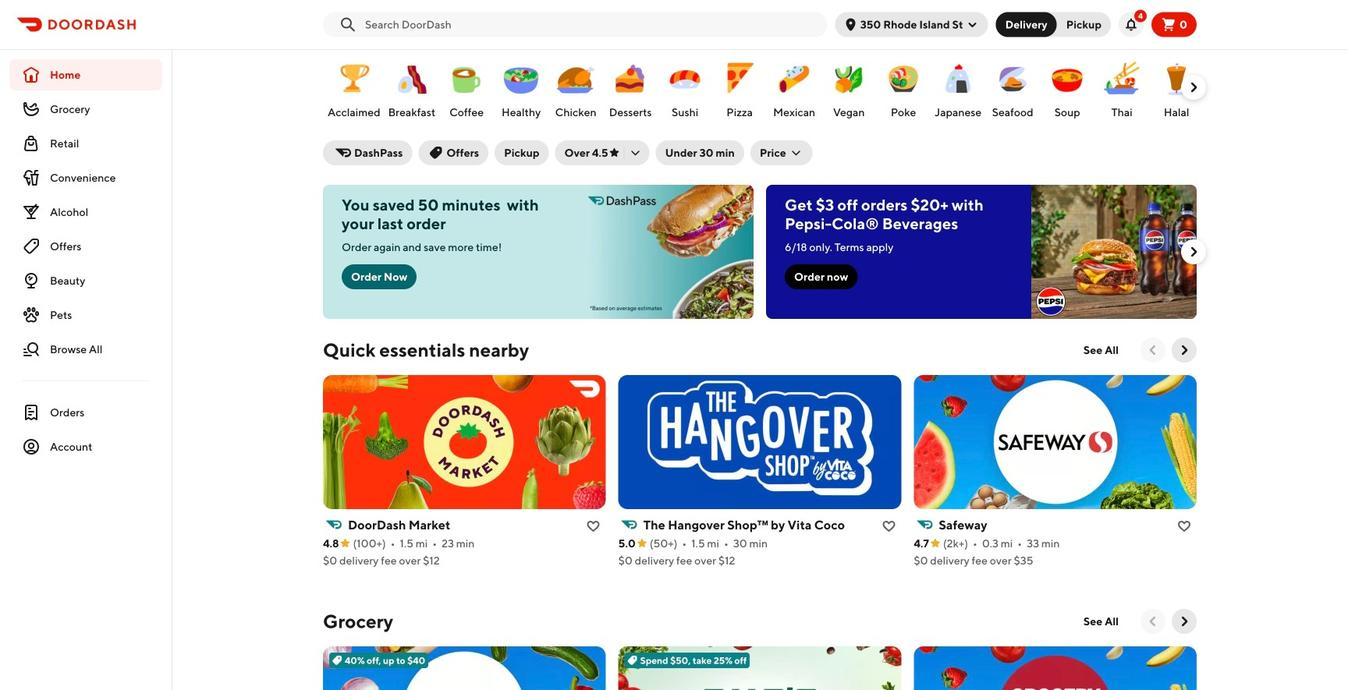 Task type: vqa. For each thing, say whether or not it's contained in the screenshot.
button
yes



Task type: describe. For each thing, give the bounding box(es) containing it.
next button of carousel image
[[1176, 614, 1192, 630]]

1 click to add this store to your saved list image from the left
[[587, 520, 600, 533]]

Store search: begin typing to search for stores available on DoorDash text field
[[365, 17, 818, 32]]

2 click to add this store to your saved list image from the left
[[883, 520, 895, 533]]

1 vertical spatial next button of carousel image
[[1186, 244, 1201, 260]]

notification bell image
[[1125, 18, 1137, 31]]



Task type: locate. For each thing, give the bounding box(es) containing it.
previous button of carousel image
[[1145, 342, 1161, 358]]

previous button of carousel image
[[1145, 614, 1161, 630]]

2 vertical spatial next button of carousel image
[[1176, 342, 1192, 358]]

0 vertical spatial next button of carousel image
[[1186, 80, 1201, 95]]

toggle order method (delivery or pickup) option group
[[996, 12, 1111, 37]]

0 horizontal spatial click to add this store to your saved list image
[[587, 520, 600, 533]]

next button of carousel image
[[1186, 80, 1201, 95], [1186, 244, 1201, 260], [1176, 342, 1192, 358]]

1 horizontal spatial click to add this store to your saved list image
[[883, 520, 895, 533]]

2 horizontal spatial click to add this store to your saved list image
[[1178, 520, 1190, 533]]

None button
[[996, 12, 1057, 37], [1047, 12, 1111, 37], [996, 12, 1057, 37], [1047, 12, 1111, 37]]

3 click to add this store to your saved list image from the left
[[1178, 520, 1190, 533]]

click to add this store to your saved list image
[[587, 520, 600, 533], [883, 520, 895, 533], [1178, 520, 1190, 533]]



